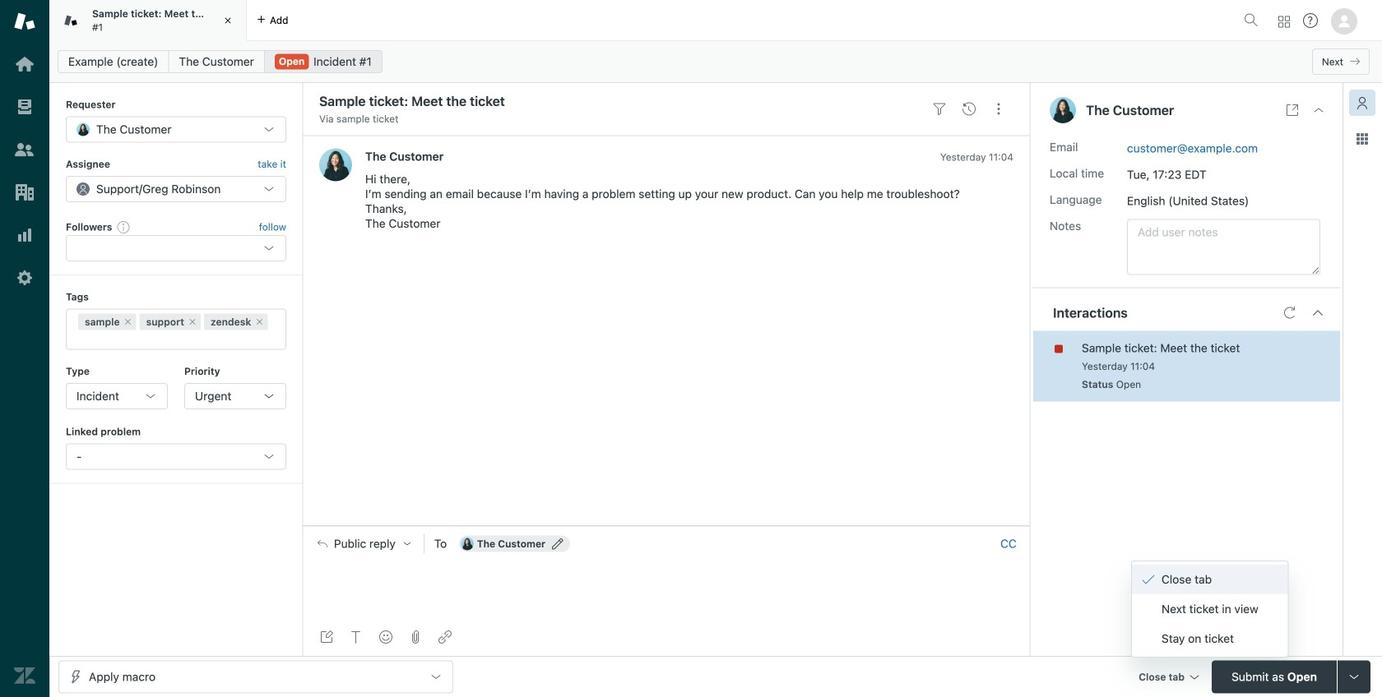 Task type: locate. For each thing, give the bounding box(es) containing it.
edit user image
[[552, 539, 564, 550]]

insert emojis image
[[379, 631, 392, 644]]

admin image
[[14, 267, 35, 289]]

close image
[[220, 12, 236, 29], [1312, 104, 1326, 117]]

1 horizontal spatial remove image
[[188, 317, 197, 327]]

user image
[[1050, 97, 1076, 123]]

menu
[[1131, 561, 1289, 658]]

tab
[[49, 0, 247, 41]]

remove image
[[123, 317, 133, 327], [188, 317, 197, 327], [255, 317, 264, 327]]

filter image
[[933, 103, 946, 116]]

add link (cmd k) image
[[439, 631, 452, 644]]

1 vertical spatial close image
[[1312, 104, 1326, 117]]

2 horizontal spatial remove image
[[255, 317, 264, 327]]

0 horizontal spatial remove image
[[123, 317, 133, 327]]

zendesk products image
[[1279, 16, 1290, 28]]

apps image
[[1356, 132, 1369, 146]]

Yesterday 11:04 text field
[[1082, 361, 1155, 372]]

hide composer image
[[660, 520, 673, 533]]

0 vertical spatial close image
[[220, 12, 236, 29]]

info on adding followers image
[[117, 221, 130, 234]]

add attachment image
[[409, 631, 422, 644]]

0 horizontal spatial close image
[[220, 12, 236, 29]]

close image inside tabs tab list
[[220, 12, 236, 29]]

events image
[[963, 103, 976, 116]]

organizations image
[[14, 182, 35, 203]]

get started image
[[14, 53, 35, 75]]



Task type: vqa. For each thing, say whether or not it's contained in the screenshot.
rightmost remove icon
no



Task type: describe. For each thing, give the bounding box(es) containing it.
2 remove image from the left
[[188, 317, 197, 327]]

1 remove image from the left
[[123, 317, 133, 327]]

customers image
[[14, 139, 35, 160]]

displays possible ticket submission types image
[[1348, 671, 1361, 684]]

ticket actions image
[[992, 103, 1005, 116]]

zendesk image
[[14, 666, 35, 687]]

customer context image
[[1356, 96, 1369, 109]]

format text image
[[350, 631, 363, 644]]

draft mode image
[[320, 631, 333, 644]]

tabs tab list
[[49, 0, 1237, 41]]

get help image
[[1303, 13, 1318, 28]]

zendesk support image
[[14, 11, 35, 32]]

Add user notes text field
[[1127, 219, 1321, 275]]

main element
[[0, 0, 49, 698]]

Subject field
[[316, 91, 922, 111]]

customer@example.com image
[[461, 538, 474, 551]]

view more details image
[[1286, 104, 1299, 117]]

1 horizontal spatial close image
[[1312, 104, 1326, 117]]

secondary element
[[49, 45, 1382, 78]]

Yesterday 11:04 text field
[[940, 151, 1014, 163]]

reporting image
[[14, 225, 35, 246]]

avatar image
[[319, 148, 352, 181]]

views image
[[14, 96, 35, 118]]

3 remove image from the left
[[255, 317, 264, 327]]



